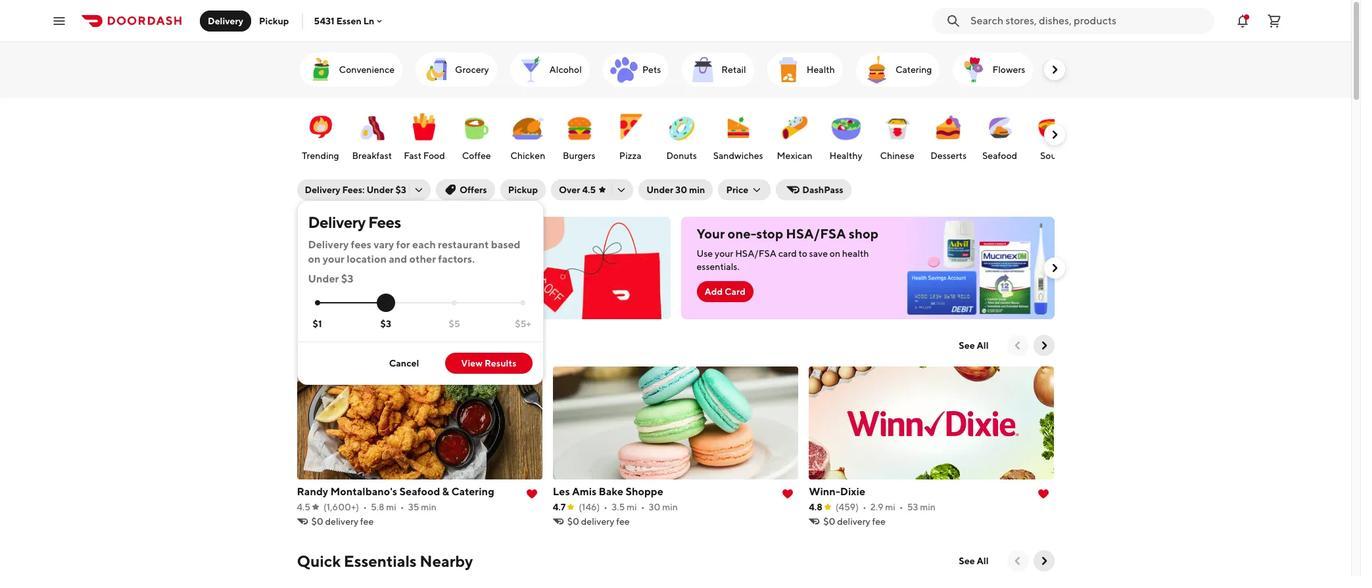 Task type: locate. For each thing, give the bounding box(es) containing it.
0 vertical spatial see
[[959, 341, 975, 351]]

•
[[363, 502, 367, 513], [400, 502, 404, 513], [604, 502, 608, 513], [641, 502, 645, 513], [863, 502, 867, 513], [899, 502, 903, 513]]

under right fees:
[[367, 185, 394, 195]]

0 horizontal spatial under
[[308, 273, 339, 285]]

• down 'shoppe'
[[641, 502, 645, 513]]

0 horizontal spatial save
[[359, 373, 376, 383]]

your up essentials. in the top of the page
[[715, 249, 733, 259]]

1 horizontal spatial $​0
[[567, 517, 579, 527]]

delivery for les
[[581, 517, 614, 527]]

2 all from the top
[[977, 556, 989, 567]]

$​0 delivery fee for montalbano's
[[311, 517, 374, 527]]

under inside "under 30 min" button
[[646, 185, 673, 195]]

4.5 down the randy on the left
[[297, 502, 310, 513]]

1 $​0 from the left
[[311, 517, 323, 527]]

fee down 3.5 on the left of the page
[[616, 517, 630, 527]]

grocery image
[[421, 54, 452, 85]]

0 vertical spatial catering
[[896, 64, 932, 75]]

0 horizontal spatial $​0 delivery fee
[[311, 517, 374, 527]]

previous button of carousel image
[[1011, 555, 1024, 568]]

$5+
[[515, 319, 531, 329]]

0 vertical spatial see all
[[959, 341, 989, 351]]

0 horizontal spatial $​0
[[311, 517, 323, 527]]

30 down "donuts"
[[675, 185, 687, 195]]

other
[[409, 253, 436, 266]]

cancel
[[389, 358, 419, 369]]

1 horizontal spatial $3
[[380, 319, 391, 329]]

1 horizontal spatial $5
[[377, 373, 387, 383]]

seafood
[[982, 151, 1017, 161], [399, 486, 440, 498]]

quick essentials nearby link
[[297, 551, 473, 572]]

nearby
[[420, 552, 473, 571]]

fee
[[431, 226, 451, 241], [360, 517, 374, 527], [616, 517, 630, 527], [872, 517, 886, 527]]

30 inside "under 30 min" button
[[675, 185, 687, 195]]

2 horizontal spatial your
[[715, 249, 733, 259]]

2 horizontal spatial $5
[[449, 319, 460, 329]]

0 horizontal spatial 30
[[649, 502, 660, 513]]

0 horizontal spatial your
[[323, 253, 345, 266]]

your up under $3
[[323, 253, 345, 266]]

delivery inside delivery fees vary for each restaurant based on your location and other factors.
[[308, 239, 349, 251]]

sandwiches
[[713, 151, 763, 161]]

$5 down 'first'
[[313, 264, 324, 275]]

min for les amis bake shoppe
[[662, 502, 678, 513]]

save right $35,
[[359, 373, 376, 383]]

all left previous button of carousel icon
[[977, 341, 989, 351]]

under up $1 stars and over icon
[[308, 273, 339, 285]]

0 vertical spatial $5
[[313, 264, 324, 275]]

alcohol link
[[510, 53, 590, 87]]

min down 'shoppe'
[[662, 502, 678, 513]]

hsa/fsa up to
[[786, 226, 846, 241]]

1 vertical spatial seafood
[[399, 486, 440, 498]]

seafood up 35
[[399, 486, 440, 498]]

2 horizontal spatial $3
[[395, 185, 406, 195]]

min inside button
[[689, 185, 705, 195]]

on
[[454, 226, 469, 241], [830, 249, 840, 259], [308, 253, 321, 266]]

on left health
[[830, 249, 840, 259]]

$5 right $35,
[[377, 373, 387, 383]]

see all for quick essentials nearby
[[959, 556, 989, 567]]

catering right catering icon in the top right of the page
[[896, 64, 932, 75]]

trending
[[302, 151, 339, 161]]

under for under $3
[[308, 273, 339, 285]]

4.5 inside button
[[582, 185, 596, 195]]

$5 down $5 stars and over image
[[449, 319, 460, 329]]

30
[[675, 185, 687, 195], [649, 502, 660, 513]]

see all link left previous button of carousel image
[[951, 551, 997, 572]]

cancel button
[[373, 353, 435, 374]]

6 • from the left
[[899, 502, 903, 513]]

1 vertical spatial all
[[977, 556, 989, 567]]

stores
[[344, 337, 391, 355]]

$​0 delivery fee down (146) on the left bottom of the page
[[567, 517, 630, 527]]

1 vertical spatial see all
[[959, 556, 989, 567]]

donuts
[[666, 151, 697, 161]]

$3
[[395, 185, 406, 195], [341, 273, 353, 285], [380, 319, 391, 329]]

view results
[[461, 358, 517, 369]]

save right to
[[809, 249, 828, 259]]

0 horizontal spatial $5
[[313, 264, 324, 275]]

healthy
[[829, 151, 863, 161]]

4.5 right over in the left top of the page
[[582, 185, 596, 195]]

on up under $3
[[308, 253, 321, 266]]

fee down 2.9
[[872, 517, 886, 527]]

catering right &
[[451, 486, 494, 498]]

amis
[[572, 486, 597, 498]]

2 see all link from the top
[[951, 551, 997, 572]]

fee down 5.8
[[360, 517, 374, 527]]

see all link left previous button of carousel icon
[[951, 335, 997, 356]]

mi right 3.5 on the left of the page
[[627, 502, 637, 513]]

delivery fees
[[308, 213, 401, 231]]

2 $​0 from the left
[[567, 517, 579, 527]]

based
[[491, 239, 520, 251]]

2 horizontal spatial mi
[[885, 502, 895, 513]]

on inside the enjoy a $0 delivery fee on your first order.
[[454, 226, 469, 241]]

3 $​0 from the left
[[823, 517, 835, 527]]

pickup right delivery button
[[259, 15, 289, 26]]

pickup
[[259, 15, 289, 26], [508, 185, 538, 195]]

previous button of carousel image
[[1011, 339, 1024, 352]]

1 horizontal spatial catering
[[896, 64, 932, 75]]

1 mi from the left
[[386, 502, 396, 513]]

2.9
[[870, 502, 883, 513]]

• left 53
[[899, 502, 903, 513]]

see left previous button of carousel image
[[959, 556, 975, 567]]

delivery inside delivery button
[[208, 15, 243, 26]]

over
[[559, 185, 580, 195]]

(146)
[[579, 502, 600, 513]]

min right 53
[[920, 502, 936, 513]]

1 vertical spatial see
[[959, 556, 975, 567]]

1 vertical spatial $3
[[341, 273, 353, 285]]

pickup button left 5431 at top
[[251, 10, 297, 31]]

(459)
[[836, 502, 859, 513]]

1 see from the top
[[959, 341, 975, 351]]

dashpass
[[802, 185, 843, 195]]

minimum
[[362, 264, 401, 275]]

see all left previous button of carousel image
[[959, 556, 989, 567]]

1 vertical spatial $5
[[449, 319, 460, 329]]

under down "donuts"
[[646, 185, 673, 195]]

convenience
[[339, 64, 395, 75]]

hsa/fsa
[[786, 226, 846, 241], [735, 249, 777, 259]]

0 horizontal spatial seafood
[[399, 486, 440, 498]]

on up factors.
[[454, 226, 469, 241]]

$1
[[313, 319, 322, 329]]

min right 35
[[421, 502, 437, 513]]

over 4.5 button
[[551, 180, 633, 201]]

under
[[367, 185, 394, 195], [646, 185, 673, 195], [308, 273, 339, 285]]

• left 5.8
[[363, 502, 367, 513]]

1 vertical spatial pickup
[[508, 185, 538, 195]]

$3 up stores
[[380, 319, 391, 329]]

&
[[442, 486, 449, 498]]

pickup down the chicken
[[508, 185, 538, 195]]

pickup button down the chicken
[[500, 180, 546, 201]]

convenience image
[[305, 54, 336, 85]]

$5 for $5
[[449, 319, 460, 329]]

see all left previous button of carousel icon
[[959, 341, 989, 351]]

retail link
[[682, 53, 754, 87]]

location
[[347, 253, 387, 266]]

health image
[[772, 54, 804, 85]]

saved stores
[[297, 337, 391, 355]]

$​0 down (146) on the left bottom of the page
[[567, 517, 579, 527]]

2 horizontal spatial under
[[646, 185, 673, 195]]

2 see all from the top
[[959, 556, 989, 567]]

0 vertical spatial 4.5
[[582, 185, 596, 195]]

3 mi from the left
[[885, 502, 895, 513]]

fee inside the enjoy a $0 delivery fee on your first order.
[[431, 226, 451, 241]]

all left previous button of carousel image
[[977, 556, 989, 567]]

(1,600+)
[[324, 502, 359, 513]]

$​0 delivery fee for dixie
[[823, 517, 886, 527]]

1 vertical spatial 4.5
[[297, 502, 310, 513]]

mi for seafood
[[386, 502, 396, 513]]

fee up factors.
[[431, 226, 451, 241]]

30 down 'shoppe'
[[649, 502, 660, 513]]

winn-dixie
[[809, 486, 865, 498]]

1 horizontal spatial 4.5
[[582, 185, 596, 195]]

fee for les amis bake shoppe
[[616, 517, 630, 527]]

hsa/fsa inside the use your hsa/fsa card to save on health essentials.
[[735, 249, 777, 259]]

1 horizontal spatial save
[[809, 249, 828, 259]]

delivery fees vary for each restaurant based on your location and other factors.
[[308, 239, 520, 266]]

fast food
[[404, 151, 445, 161]]

2 horizontal spatial on
[[830, 249, 840, 259]]

2 $​0 delivery fee from the left
[[567, 517, 630, 527]]

2 see from the top
[[959, 556, 975, 567]]

$​0 down the randy on the left
[[311, 517, 323, 527]]

delivery for randy
[[325, 517, 358, 527]]

1 horizontal spatial pickup
[[508, 185, 538, 195]]

price
[[726, 185, 748, 195]]

• left 3.5 on the left of the page
[[604, 502, 608, 513]]

4.5
[[582, 185, 596, 195], [297, 502, 310, 513]]

35
[[408, 502, 419, 513]]

card
[[725, 287, 746, 297]]

2 horizontal spatial $​0 delivery fee
[[823, 517, 886, 527]]

seafood left soup
[[982, 151, 1017, 161]]

health
[[842, 249, 869, 259]]

mi right 2.9
[[885, 502, 895, 513]]

$​0 delivery fee for amis
[[567, 517, 630, 527]]

essentials.
[[697, 262, 739, 272]]

3 $​0 delivery fee from the left
[[823, 517, 886, 527]]

1 horizontal spatial on
[[454, 226, 469, 241]]

1 horizontal spatial mi
[[627, 502, 637, 513]]

delivery
[[208, 15, 243, 26], [305, 185, 340, 195], [308, 213, 365, 231], [308, 239, 349, 251]]

1 vertical spatial save
[[359, 373, 376, 383]]

0 horizontal spatial on
[[308, 253, 321, 266]]

5 • from the left
[[863, 502, 867, 513]]

1 vertical spatial hsa/fsa
[[735, 249, 777, 259]]

under $3
[[308, 273, 353, 285]]

fee for winn-dixie
[[872, 517, 886, 527]]

bake
[[599, 486, 623, 498]]

• left 35
[[400, 502, 404, 513]]

0 horizontal spatial pickup button
[[251, 10, 297, 31]]

see left previous button of carousel icon
[[959, 341, 975, 351]]

0 horizontal spatial catering
[[451, 486, 494, 498]]

0 vertical spatial see all link
[[951, 335, 997, 356]]

$​0 delivery fee
[[311, 517, 374, 527], [567, 517, 630, 527], [823, 517, 886, 527]]

1 horizontal spatial your
[[472, 226, 500, 241]]

subtotal
[[326, 264, 360, 275]]

2 mi from the left
[[627, 502, 637, 513]]

1 vertical spatial pickup button
[[500, 180, 546, 201]]

retail image
[[687, 54, 719, 85]]

1 horizontal spatial pickup button
[[500, 180, 546, 201]]

see all link for saved stores
[[951, 335, 997, 356]]

$​0 delivery fee down (459)
[[823, 517, 886, 527]]

delivery for delivery fees
[[308, 213, 365, 231]]

catering
[[896, 64, 932, 75], [451, 486, 494, 498]]

1 $​0 delivery fee from the left
[[311, 517, 374, 527]]

mi right 5.8
[[386, 502, 396, 513]]

quick
[[297, 552, 341, 571]]

0 vertical spatial pickup
[[259, 15, 289, 26]]

$​0 down winn-
[[823, 517, 835, 527]]

les amis bake shoppe
[[553, 486, 663, 498]]

see all link for quick essentials nearby
[[951, 551, 997, 572]]

1 see all link from the top
[[951, 335, 997, 356]]

for
[[396, 239, 410, 251]]

offers
[[460, 185, 487, 195]]

2 vertical spatial $3
[[380, 319, 391, 329]]

$​0 for randy
[[311, 517, 323, 527]]

your inside delivery fees vary for each restaurant based on your location and other factors.
[[323, 253, 345, 266]]

all
[[977, 341, 989, 351], [977, 556, 989, 567]]

randy montalbano's seafood & catering
[[297, 486, 494, 498]]

0 vertical spatial seafood
[[982, 151, 1017, 161]]

• left 2.9
[[863, 502, 867, 513]]

hsa/fsa down one- on the top of page
[[735, 249, 777, 259]]

3.5
[[612, 502, 625, 513]]

on inside the use your hsa/fsa card to save on health essentials.
[[830, 249, 840, 259]]

1 horizontal spatial $​0 delivery fee
[[567, 517, 630, 527]]

0 horizontal spatial mi
[[386, 502, 396, 513]]

0 vertical spatial 30
[[675, 185, 687, 195]]

0 horizontal spatial 4.5
[[297, 502, 310, 513]]

1 vertical spatial see all link
[[951, 551, 997, 572]]

0 vertical spatial hsa/fsa
[[786, 226, 846, 241]]

next button of carousel image
[[1048, 63, 1061, 76], [1048, 128, 1061, 141], [1048, 262, 1061, 275], [1037, 339, 1050, 352], [1037, 555, 1050, 568]]

0 horizontal spatial hsa/fsa
[[735, 249, 777, 259]]

0 horizontal spatial pickup
[[259, 15, 289, 26]]

see for quick essentials nearby
[[959, 556, 975, 567]]

min down "donuts"
[[689, 185, 705, 195]]

your up factors.
[[472, 226, 500, 241]]

essentials
[[344, 552, 417, 571]]

2 horizontal spatial $​0
[[823, 517, 835, 527]]

$3 up 'fees'
[[395, 185, 406, 195]]

1 all from the top
[[977, 341, 989, 351]]

soup
[[1040, 151, 1062, 161]]

1 see all from the top
[[959, 341, 989, 351]]

$3 down location
[[341, 273, 353, 285]]

1 horizontal spatial 30
[[675, 185, 687, 195]]

0 vertical spatial all
[[977, 341, 989, 351]]

0 vertical spatial save
[[809, 249, 828, 259]]

flowers image
[[958, 54, 990, 85]]

$5 subtotal minimum required.
[[313, 264, 441, 275]]

$​0 delivery fee down the (1,600+)
[[311, 517, 374, 527]]

and
[[389, 253, 407, 266]]

all for quick essentials nearby
[[977, 556, 989, 567]]

3 • from the left
[[604, 502, 608, 513]]



Task type: vqa. For each thing, say whether or not it's contained in the screenshot.
trending categories
no



Task type: describe. For each thing, give the bounding box(es) containing it.
delivery for delivery fees vary for each restaurant based on your location and other factors.
[[308, 239, 349, 251]]

quick essentials nearby
[[297, 552, 473, 571]]

pizza
[[619, 151, 642, 161]]

under 30 min button
[[639, 180, 713, 201]]

alcohol
[[549, 64, 582, 75]]

les
[[553, 486, 570, 498]]

0 vertical spatial $3
[[395, 185, 406, 195]]

under 30 min
[[646, 185, 705, 195]]

53
[[907, 502, 918, 513]]

mi for bake
[[627, 502, 637, 513]]

burgers
[[563, 151, 595, 161]]

coffee
[[462, 151, 491, 161]]

your
[[697, 226, 725, 241]]

delivery for winn-
[[837, 517, 870, 527]]

convenience link
[[300, 53, 402, 87]]

all for saved stores
[[977, 341, 989, 351]]

use your hsa/fsa card to save on health essentials.
[[697, 249, 869, 272]]

to
[[799, 249, 807, 259]]

4.8
[[809, 502, 822, 513]]

catering inside catering link
[[896, 64, 932, 75]]

fast
[[404, 151, 422, 161]]

5.8
[[371, 502, 384, 513]]

fees:
[[342, 185, 365, 195]]

montalbano's
[[330, 486, 397, 498]]

min for randy montalbano's seafood & catering
[[421, 502, 437, 513]]

$0
[[360, 226, 377, 241]]

view
[[461, 358, 483, 369]]

essen
[[336, 15, 362, 26]]

0 items, open order cart image
[[1266, 13, 1282, 29]]

chicken
[[510, 151, 545, 161]]

5431 essen ln
[[314, 15, 374, 26]]

1 horizontal spatial under
[[367, 185, 394, 195]]

catering link
[[856, 53, 940, 87]]

$​0 for winn-
[[823, 517, 835, 527]]

health link
[[767, 53, 843, 87]]

shop
[[849, 226, 878, 241]]

flowers
[[993, 64, 1025, 75]]

offers button
[[436, 180, 495, 201]]

pets link
[[603, 53, 669, 87]]

$5+ stars and over image
[[520, 301, 526, 306]]

shoppe
[[626, 486, 663, 498]]

0 vertical spatial pickup button
[[251, 10, 297, 31]]

saved
[[297, 337, 341, 355]]

pickup for the right pickup button
[[508, 185, 538, 195]]

spend
[[315, 373, 339, 383]]

4 • from the left
[[641, 502, 645, 513]]

see all for saved stores
[[959, 341, 989, 351]]

saved stores link
[[297, 335, 391, 356]]

$1 stars and over image
[[315, 301, 320, 306]]

spend $35, save $5
[[315, 373, 387, 383]]

mexican
[[777, 151, 813, 161]]

restaurant
[[438, 239, 489, 251]]

first
[[313, 242, 337, 257]]

breakfast
[[352, 151, 392, 161]]

vary
[[374, 239, 394, 251]]

min for winn-dixie
[[920, 502, 936, 513]]

4.7
[[553, 502, 566, 513]]

fee for randy montalbano's seafood & catering
[[360, 517, 374, 527]]

trending link
[[298, 105, 343, 165]]

beauty image
[[1052, 54, 1083, 85]]

delivery for delivery fees: under $3
[[305, 185, 340, 195]]

enjoy a $0 delivery fee on your first order.
[[313, 226, 500, 257]]

$35,
[[341, 373, 357, 383]]

one-
[[728, 226, 756, 241]]

add card button
[[697, 281, 753, 302]]

under for under 30 min
[[646, 185, 673, 195]]

1 vertical spatial 30
[[649, 502, 660, 513]]

$5 stars and over image
[[452, 301, 457, 306]]

grocery
[[455, 64, 489, 75]]

enjoy
[[313, 226, 347, 241]]

delivery fees: under $3
[[305, 185, 406, 195]]

1 • from the left
[[363, 502, 367, 513]]

0 horizontal spatial $3
[[341, 273, 353, 285]]

pets image
[[608, 54, 640, 85]]

chinese
[[880, 151, 914, 161]]

$​0 for les
[[567, 517, 579, 527]]

pickup for the top pickup button
[[259, 15, 289, 26]]

food
[[423, 151, 445, 161]]

your inside the use your hsa/fsa card to save on health essentials.
[[715, 249, 733, 259]]

1 vertical spatial catering
[[451, 486, 494, 498]]

a
[[350, 226, 357, 241]]

• 3.5 mi • 30 min
[[604, 502, 678, 513]]

fees
[[368, 213, 401, 231]]

open menu image
[[51, 13, 67, 29]]

card
[[778, 249, 797, 259]]

2 vertical spatial $5
[[377, 373, 387, 383]]

each
[[412, 239, 436, 251]]

flowers link
[[953, 53, 1033, 87]]

fees
[[351, 239, 371, 251]]

delivery for delivery
[[208, 15, 243, 26]]

save inside the use your hsa/fsa card to save on health essentials.
[[809, 249, 828, 259]]

dixie
[[840, 486, 865, 498]]

catering image
[[861, 54, 893, 85]]

delivery button
[[200, 10, 251, 31]]

your inside the enjoy a $0 delivery fee on your first order.
[[472, 226, 500, 241]]

$5 for $5 subtotal minimum required.
[[313, 264, 324, 275]]

factors.
[[438, 253, 475, 266]]

alcohol image
[[515, 54, 547, 85]]

see for saved stores
[[959, 341, 975, 351]]

5431 essen ln button
[[314, 15, 385, 26]]

health
[[807, 64, 835, 75]]

winn-
[[809, 486, 840, 498]]

• 5.8 mi • 35 min
[[363, 502, 437, 513]]

retail
[[722, 64, 746, 75]]

notification bell image
[[1235, 13, 1251, 29]]

• 2.9 mi • 53 min
[[863, 502, 936, 513]]

Store search: begin typing to search for stores available on DoorDash text field
[[971, 13, 1206, 28]]

over 4.5
[[559, 185, 596, 195]]

delivery inside the enjoy a $0 delivery fee on your first order.
[[380, 226, 429, 241]]

1 horizontal spatial hsa/fsa
[[786, 226, 846, 241]]

1 horizontal spatial seafood
[[982, 151, 1017, 161]]

required.
[[403, 264, 441, 275]]

on inside delivery fees vary for each restaurant based on your location and other factors.
[[308, 253, 321, 266]]

ln
[[363, 15, 374, 26]]

dashpass button
[[776, 180, 851, 201]]

add
[[705, 287, 723, 297]]

desserts
[[931, 151, 967, 161]]

order.
[[340, 242, 376, 257]]

2 • from the left
[[400, 502, 404, 513]]



